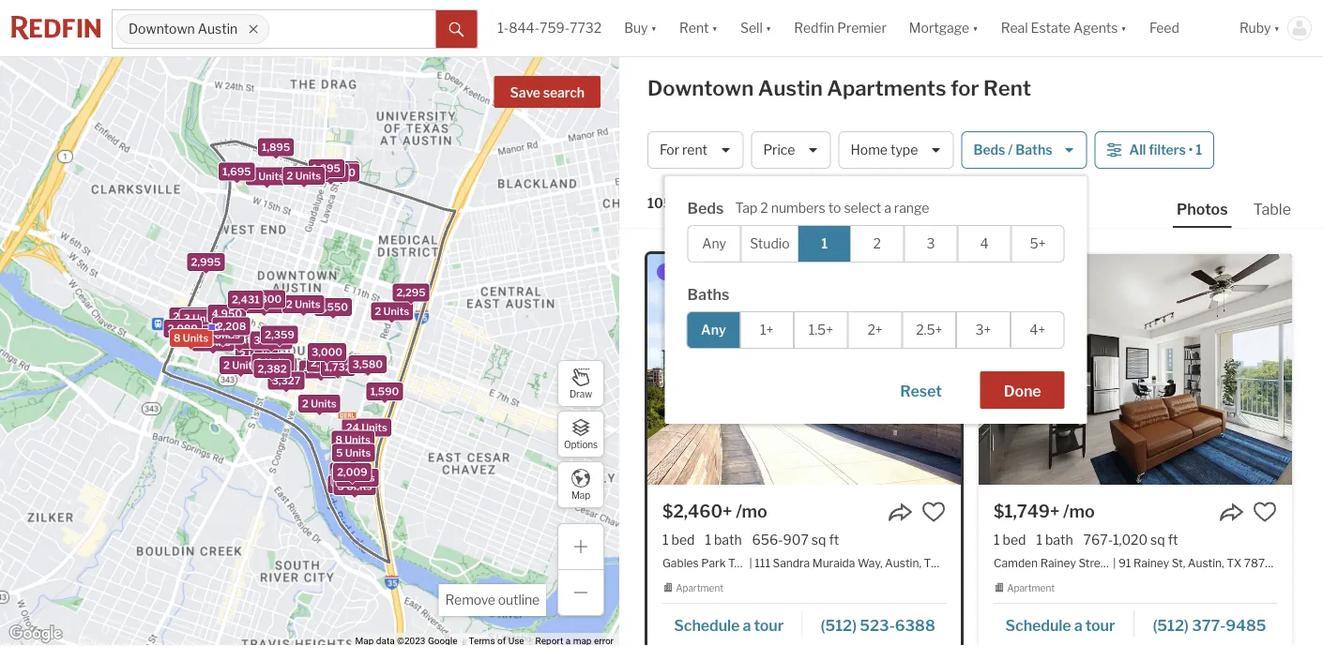 Task type: locate. For each thing, give the bounding box(es) containing it.
6388
[[895, 616, 935, 635]]

2 down select
[[873, 236, 881, 252]]

sell ▾ button
[[729, 0, 783, 56]]

2 ft from the left
[[1168, 532, 1178, 548]]

tap
[[735, 200, 758, 216]]

schedule a tour for $2,460+
[[674, 616, 784, 635]]

muraida
[[812, 556, 855, 570]]

any up tour at the right
[[702, 236, 726, 252]]

0 horizontal spatial |
[[749, 556, 752, 570]]

buy ▾ button
[[624, 0, 657, 56]]

schedule down gables park tower
[[674, 616, 740, 635]]

favorite button image
[[922, 500, 946, 525], [1253, 500, 1277, 525]]

▾ for mortgage ▾
[[972, 20, 979, 36]]

3+
[[976, 322, 991, 338]]

ft for $2,460+ /mo
[[829, 532, 839, 548]]

a down 'tower'
[[743, 616, 751, 635]]

:
[[769, 196, 772, 212]]

0 horizontal spatial 4
[[303, 364, 310, 376]]

1 horizontal spatial |
[[1113, 556, 1116, 570]]

bed up camden
[[1003, 532, 1026, 548]]

bath down $1,749+ /mo
[[1045, 532, 1073, 548]]

any inside any option
[[702, 236, 726, 252]]

1 horizontal spatial rent
[[984, 76, 1031, 101]]

bath up park
[[714, 532, 742, 548]]

tx left 78703
[[924, 556, 939, 570]]

1 bed up "gables"
[[663, 532, 695, 548]]

rainey right the 91
[[1134, 556, 1169, 570]]

0 horizontal spatial bed
[[671, 532, 695, 548]]

2,359
[[265, 329, 294, 341]]

0 horizontal spatial a
[[743, 616, 751, 635]]

(512) left 523-
[[821, 616, 857, 635]]

3
[[927, 236, 935, 252], [247, 298, 253, 311], [196, 312, 203, 325], [183, 313, 190, 325], [205, 329, 212, 341], [254, 335, 260, 347], [239, 349, 246, 361], [256, 357, 263, 369], [335, 472, 342, 484], [340, 472, 347, 484], [332, 478, 339, 491], [337, 480, 344, 493]]

6 ▾ from the left
[[1274, 20, 1280, 36]]

▾ right mortgage
[[972, 20, 979, 36]]

1 horizontal spatial austin
[[758, 76, 823, 101]]

1 1 bath from the left
[[705, 532, 742, 548]]

656-907 sq ft
[[752, 532, 839, 548]]

2 ▾ from the left
[[712, 20, 718, 36]]

0 horizontal spatial apartment
[[676, 583, 724, 594]]

0 horizontal spatial 1 bath
[[705, 532, 742, 548]]

0 horizontal spatial 5 units
[[222, 334, 257, 346]]

home type button
[[838, 131, 954, 169]]

schedule a tour button for $1,749+
[[994, 610, 1135, 638]]

favorite button checkbox for $2,460+ /mo
[[922, 500, 946, 525]]

1 horizontal spatial baths
[[1016, 142, 1053, 158]]

apartment down camden
[[1007, 583, 1055, 594]]

favorite button image up 78703
[[922, 500, 946, 525]]

1 schedule a tour button from the left
[[663, 610, 803, 638]]

schedule a tour button down 'tower'
[[663, 610, 803, 638]]

1 horizontal spatial sq
[[1151, 532, 1165, 548]]

0 horizontal spatial rainey
[[1040, 556, 1076, 570]]

favorite button image for $1,749+ /mo
[[1253, 500, 1277, 525]]

1 vertical spatial beds
[[687, 199, 724, 217]]

2 favorite button checkbox from the left
[[1253, 500, 1277, 525]]

2 right 2,800
[[286, 298, 293, 311]]

schedule a tour for $1,749+
[[1006, 616, 1115, 635]]

1 (512) from the left
[[821, 616, 857, 635]]

8 up 2,195
[[336, 434, 343, 446]]

1 horizontal spatial apartment
[[1007, 583, 1055, 594]]

redfin premier button
[[783, 0, 898, 56]]

1 vertical spatial 8
[[336, 434, 343, 446]]

0 horizontal spatial 1 bed
[[663, 532, 695, 548]]

3 ▾ from the left
[[766, 20, 772, 36]]

• inside button
[[1189, 142, 1193, 158]]

1 ft from the left
[[829, 532, 839, 548]]

$2,460+
[[663, 501, 732, 522]]

1 horizontal spatial bath
[[1045, 532, 1073, 548]]

1 vertical spatial 8 units
[[336, 434, 371, 446]]

None search field
[[269, 10, 436, 48]]

beds up any option
[[687, 199, 724, 217]]

tour
[[696, 267, 722, 278]]

111
[[755, 556, 770, 570]]

1 favorite button image from the left
[[922, 500, 946, 525]]

downtown left remove downtown austin icon
[[129, 21, 195, 37]]

2,550
[[318, 301, 348, 313]]

0 vertical spatial 8 units
[[174, 332, 209, 345]]

• right filters
[[1189, 142, 1193, 158]]

3,000
[[312, 346, 343, 358]]

4 inside checkbox
[[980, 236, 989, 252]]

2 up 6 units
[[212, 320, 218, 332]]

option group
[[687, 225, 1065, 263], [687, 312, 1065, 349]]

0 horizontal spatial tour
[[754, 616, 784, 635]]

1 vertical spatial downtown
[[648, 76, 754, 101]]

1 schedule from the left
[[674, 616, 740, 635]]

a left range
[[884, 200, 891, 216]]

sq right 1,020
[[1151, 532, 1165, 548]]

a for $2,460+ /mo
[[743, 616, 751, 635]]

0 horizontal spatial (512)
[[821, 616, 857, 635]]

1 right filters
[[1196, 142, 1202, 158]]

844-
[[509, 20, 540, 36]]

2 apartment from the left
[[1007, 583, 1055, 594]]

1 horizontal spatial (512)
[[1153, 616, 1189, 635]]

/mo for $2,460+ /mo
[[736, 501, 767, 522]]

1 bath up park
[[705, 532, 742, 548]]

1 horizontal spatial •
[[1189, 142, 1193, 158]]

rentals
[[675, 196, 719, 212]]

beds inside button
[[974, 142, 1006, 158]]

sandra
[[773, 556, 810, 570]]

1 horizontal spatial schedule a tour button
[[994, 610, 1135, 638]]

favorite button checkbox up 78701
[[1253, 500, 1277, 525]]

2 units right 2,800
[[286, 298, 321, 311]]

range
[[894, 200, 930, 216]]

| left 111
[[749, 556, 752, 570]]

2 sq from the left
[[1151, 532, 1165, 548]]

price
[[763, 142, 795, 158]]

dialog
[[665, 176, 1087, 424]]

1 vertical spatial baths
[[687, 285, 730, 304]]

rainey
[[1040, 556, 1076, 570], [1134, 556, 1169, 570]]

(512) 377-9485 link
[[1135, 608, 1277, 640]]

2 checkbox
[[850, 225, 904, 263]]

1 tour from the left
[[754, 616, 784, 635]]

remove downtown austin image
[[248, 23, 259, 35]]

4+ radio
[[1011, 312, 1065, 349]]

2 down 2,359
[[258, 360, 265, 373]]

2,431
[[232, 294, 260, 306]]

1 horizontal spatial /mo
[[1063, 501, 1095, 522]]

apartment for $1,749+
[[1007, 583, 1055, 594]]

0 horizontal spatial sq
[[812, 532, 826, 548]]

2 (512) from the left
[[1153, 616, 1189, 635]]

0 horizontal spatial 8
[[174, 332, 181, 345]]

4 inside map region
[[303, 364, 310, 376]]

units
[[295, 170, 321, 182], [258, 170, 284, 183], [255, 298, 281, 311], [295, 298, 321, 311], [383, 305, 409, 318], [182, 311, 207, 323], [205, 312, 231, 325], [192, 313, 218, 325], [221, 320, 246, 332], [214, 329, 240, 341], [183, 332, 209, 345], [231, 334, 257, 346], [263, 335, 288, 347], [205, 337, 231, 349], [248, 349, 274, 361], [265, 357, 291, 369], [232, 359, 258, 372], [267, 360, 293, 373], [312, 364, 338, 376], [311, 398, 337, 410], [361, 422, 387, 434], [345, 434, 371, 446], [345, 447, 371, 459], [344, 472, 370, 484], [349, 472, 375, 484], [341, 478, 367, 491], [346, 480, 372, 493]]

0 vertical spatial 5
[[222, 334, 229, 346]]

0 horizontal spatial favorite button checkbox
[[922, 500, 946, 525]]

ruby ▾
[[1240, 20, 1280, 36]]

/mo up 656-
[[736, 501, 767, 522]]

rent right buy ▾
[[679, 20, 709, 36]]

favorite button image for $2,460+ /mo
[[922, 500, 946, 525]]

1 bath from the left
[[714, 532, 742, 548]]

1 vertical spatial rent
[[984, 76, 1031, 101]]

(512) left 377-
[[1153, 616, 1189, 635]]

reset button
[[877, 372, 965, 409]]

0 vertical spatial beds
[[974, 142, 1006, 158]]

bed up "gables"
[[671, 532, 695, 548]]

8 units down 24
[[336, 434, 371, 446]]

5 units up the 2,009
[[336, 447, 371, 459]]

2 rainey from the left
[[1134, 556, 1169, 570]]

1 apartment from the left
[[676, 583, 724, 594]]

1 bath for $2,460+
[[705, 532, 742, 548]]

/mo up 767- at the right bottom
[[1063, 501, 1095, 522]]

downtown down rent ▾ dropdown button
[[648, 76, 754, 101]]

0 horizontal spatial tx
[[924, 556, 939, 570]]

1 /mo from the left
[[736, 501, 767, 522]]

0 horizontal spatial ft
[[829, 532, 839, 548]]

1 horizontal spatial 4
[[980, 236, 989, 252]]

4 right 3 checkbox in the right of the page
[[980, 236, 989, 252]]

| left the 91
[[1113, 556, 1116, 570]]

a
[[884, 200, 891, 216], [743, 616, 751, 635], [1074, 616, 1083, 635]]

0 vertical spatial option group
[[687, 225, 1065, 263]]

any left 1+
[[701, 322, 726, 338]]

favorite button checkbox up 78703
[[922, 500, 946, 525]]

austin left remove downtown austin icon
[[198, 21, 238, 37]]

rainey left street
[[1040, 556, 1076, 570]]

1 ▾ from the left
[[651, 20, 657, 36]]

0 horizontal spatial schedule a tour
[[674, 616, 784, 635]]

2 down 4 units
[[302, 398, 309, 410]]

any inside any option
[[701, 322, 726, 338]]

0 horizontal spatial austin,
[[885, 556, 922, 570]]

beds / baths button
[[961, 131, 1087, 169]]

2 schedule a tour button from the left
[[994, 610, 1135, 638]]

1 horizontal spatial a
[[884, 200, 891, 216]]

1 vertical spatial austin
[[758, 76, 823, 101]]

apartment down gables park tower
[[676, 583, 724, 594]]

$1,749+
[[994, 501, 1060, 522]]

0 horizontal spatial baths
[[687, 285, 730, 304]]

▾ left sell
[[712, 20, 718, 36]]

1 horizontal spatial ft
[[1168, 532, 1178, 548]]

8 units left 2,208
[[174, 332, 209, 345]]

2 tx from the left
[[1227, 556, 1242, 570]]

1 vertical spatial •
[[728, 197, 732, 213]]

home
[[851, 142, 888, 158]]

1 horizontal spatial 5 units
[[336, 447, 371, 459]]

1 horizontal spatial 5
[[336, 447, 343, 459]]

•
[[1189, 142, 1193, 158], [728, 197, 732, 213]]

1 vertical spatial 4
[[303, 364, 310, 376]]

sq right '907'
[[812, 532, 826, 548]]

tour
[[754, 616, 784, 635], [1086, 616, 1115, 635]]

any for 1+
[[701, 322, 726, 338]]

91
[[1119, 556, 1131, 570]]

1,450
[[327, 166, 356, 179]]

1 down tap 2 numbers to select a range
[[821, 236, 828, 252]]

0 horizontal spatial •
[[728, 197, 732, 213]]

78703
[[941, 556, 977, 570]]

0 vertical spatial 4
[[980, 236, 989, 252]]

2 units up 6 units
[[212, 320, 246, 332]]

1 horizontal spatial bed
[[1003, 532, 1026, 548]]

2 bed from the left
[[1003, 532, 1026, 548]]

austin, right way,
[[885, 556, 922, 570]]

2 tour from the left
[[1086, 616, 1115, 635]]

favorite button checkbox
[[922, 500, 946, 525], [1253, 500, 1277, 525]]

9485
[[1226, 616, 1266, 635]]

▾ right sell
[[766, 20, 772, 36]]

• left tap
[[728, 197, 732, 213]]

apartments
[[827, 76, 946, 101]]

0 vertical spatial baths
[[1016, 142, 1053, 158]]

2 left :
[[760, 200, 768, 216]]

1 schedule a tour from the left
[[674, 616, 784, 635]]

(512) for $2,460+ /mo
[[821, 616, 857, 635]]

0 vertical spatial rent
[[679, 20, 709, 36]]

1-844-759-7732 link
[[498, 20, 602, 36]]

tour down 111
[[754, 616, 784, 635]]

remove outline
[[445, 593, 540, 609]]

1 horizontal spatial tx
[[1227, 556, 1242, 570]]

downtown for downtown austin apartments for rent
[[648, 76, 754, 101]]

0 horizontal spatial downtown
[[129, 21, 195, 37]]

1 horizontal spatial favorite button checkbox
[[1253, 500, 1277, 525]]

0 horizontal spatial bath
[[714, 532, 742, 548]]

dialog containing beds
[[665, 176, 1087, 424]]

premier
[[837, 20, 887, 36]]

rent right for
[[984, 76, 1031, 101]]

downtown for downtown austin
[[129, 21, 195, 37]]

2 left 1,395
[[250, 170, 256, 183]]

ft up muraida
[[829, 532, 839, 548]]

0 horizontal spatial austin
[[198, 21, 238, 37]]

0 horizontal spatial beds
[[687, 199, 724, 217]]

▾ right ruby
[[1274, 20, 1280, 36]]

0 vertical spatial 8
[[174, 332, 181, 345]]

baths right /
[[1016, 142, 1053, 158]]

video tour
[[664, 267, 722, 278]]

▾ right buy
[[651, 20, 657, 36]]

4 ▾ from the left
[[972, 20, 979, 36]]

4+
[[1030, 322, 1046, 338]]

0 horizontal spatial schedule
[[674, 616, 740, 635]]

austin up price button
[[758, 76, 823, 101]]

2 1 bed from the left
[[994, 532, 1026, 548]]

1 horizontal spatial downtown
[[648, 76, 754, 101]]

1 bed up camden
[[994, 532, 1026, 548]]

tx
[[924, 556, 939, 570], [1227, 556, 1242, 570]]

/
[[1008, 142, 1013, 158]]

photos button
[[1173, 199, 1250, 228]]

bath
[[714, 532, 742, 548], [1045, 532, 1073, 548]]

select
[[844, 200, 881, 216]]

1 bed from the left
[[671, 532, 695, 548]]

real
[[1001, 20, 1028, 36]]

|
[[749, 556, 752, 570], [1113, 556, 1116, 570]]

1 horizontal spatial beds
[[974, 142, 1006, 158]]

tx left 78701
[[1227, 556, 1242, 570]]

1 horizontal spatial schedule
[[1006, 616, 1071, 635]]

1 bed for $1,749+ /mo
[[994, 532, 1026, 548]]

24
[[346, 422, 359, 434]]

4 units
[[303, 364, 338, 376]]

tour down street
[[1086, 616, 1115, 635]]

schedule a tour
[[674, 616, 784, 635], [1006, 616, 1115, 635]]

1 tx from the left
[[924, 556, 939, 570]]

schedule a tour button for $2,460+
[[663, 610, 803, 638]]

austin, right st,
[[1188, 556, 1224, 570]]

1 up gables park tower
[[705, 532, 711, 548]]

home type
[[851, 142, 918, 158]]

3 units
[[247, 298, 281, 311], [196, 312, 231, 325], [183, 313, 218, 325], [205, 329, 240, 341], [254, 335, 288, 347], [239, 349, 274, 361], [256, 357, 291, 369], [335, 472, 370, 484], [340, 472, 375, 484], [332, 478, 367, 491], [337, 480, 372, 493]]

apartment for $2,460+
[[676, 583, 724, 594]]

1 bath down $1,749+ /mo
[[1036, 532, 1073, 548]]

2 favorite button image from the left
[[1253, 500, 1277, 525]]

agents
[[1074, 20, 1118, 36]]

0 vertical spatial 5 units
[[222, 334, 257, 346]]

2 /mo from the left
[[1063, 501, 1095, 522]]

4 left "2,193"
[[303, 364, 310, 376]]

3,327
[[272, 375, 301, 387]]

previous button image
[[663, 361, 681, 379]]

a down street
[[1074, 616, 1083, 635]]

8 units
[[174, 332, 209, 345], [336, 434, 371, 446]]

any
[[702, 236, 726, 252], [701, 322, 726, 338]]

st,
[[1172, 556, 1185, 570]]

/mo for $1,749+ /mo
[[1063, 501, 1095, 522]]

1.5+ radio
[[794, 312, 848, 349]]

2 horizontal spatial a
[[1074, 616, 1083, 635]]

(512)
[[821, 616, 857, 635], [1153, 616, 1189, 635]]

ft up st,
[[1168, 532, 1178, 548]]

for rent button
[[648, 131, 744, 169]]

1 horizontal spatial 1 bed
[[994, 532, 1026, 548]]

schedule a tour button
[[663, 610, 803, 638], [994, 610, 1135, 638]]

1 horizontal spatial 8 units
[[336, 434, 371, 446]]

0 vertical spatial any
[[702, 236, 726, 252]]

photo of 91 rainey st, austin, tx 78701 image
[[979, 254, 1292, 485]]

0 vertical spatial austin
[[198, 21, 238, 37]]

0 horizontal spatial schedule a tour button
[[663, 610, 803, 638]]

0 vertical spatial •
[[1189, 142, 1193, 158]]

2 schedule a tour from the left
[[1006, 616, 1115, 635]]

2 bath from the left
[[1045, 532, 1073, 548]]

0 horizontal spatial 5
[[222, 334, 229, 346]]

beds left /
[[974, 142, 1006, 158]]

1 horizontal spatial tour
[[1086, 616, 1115, 635]]

0 vertical spatial downtown
[[129, 21, 195, 37]]

options button
[[557, 411, 604, 458]]

1 bath
[[705, 532, 742, 548], [1036, 532, 1073, 548]]

to
[[828, 200, 841, 216]]

save search button
[[494, 76, 601, 108]]

1 | from the left
[[749, 556, 752, 570]]

ft
[[829, 532, 839, 548], [1168, 532, 1178, 548]]

1 horizontal spatial austin,
[[1188, 556, 1224, 570]]

rent
[[679, 20, 709, 36], [984, 76, 1031, 101]]

1 vertical spatial 5 units
[[336, 447, 371, 459]]

2 units up 6
[[173, 311, 207, 323]]

schedule a tour down park
[[674, 616, 784, 635]]

0 horizontal spatial rent
[[679, 20, 709, 36]]

favorite button checkbox for $1,749+ /mo
[[1253, 500, 1277, 525]]

5 down 2,208
[[222, 334, 229, 346]]

5 units down 2,208
[[222, 334, 257, 346]]

1 down $1,749+ /mo
[[1036, 532, 1043, 548]]

schedule a tour down street
[[1006, 616, 1115, 635]]

2 units down 6 units
[[223, 359, 258, 372]]

Studio checkbox
[[741, 225, 799, 263]]

• inside 105 rentals •
[[728, 197, 732, 213]]

1 vertical spatial 5
[[336, 447, 343, 459]]

▾ right agents
[[1121, 20, 1127, 36]]

any for studio
[[702, 236, 726, 252]]

8 left 6
[[174, 332, 181, 345]]

schedule down camden
[[1006, 616, 1071, 635]]

baths down tour at the right
[[687, 285, 730, 304]]

1 horizontal spatial favorite button image
[[1253, 500, 1277, 525]]

gables park tower
[[663, 556, 761, 570]]

tap 2 numbers to select a range
[[735, 200, 930, 216]]

0 horizontal spatial /mo
[[736, 501, 767, 522]]

schedule for $1,749+
[[1006, 616, 1071, 635]]

3 checkbox
[[904, 225, 958, 263]]

1 horizontal spatial schedule a tour
[[1006, 616, 1115, 635]]

4 for 4
[[980, 236, 989, 252]]

(512) 377-9485
[[1153, 616, 1266, 635]]

1 favorite button checkbox from the left
[[922, 500, 946, 525]]

1 horizontal spatial 1 bath
[[1036, 532, 1073, 548]]

5 up 2,195
[[336, 447, 343, 459]]

1 sq from the left
[[812, 532, 826, 548]]

0 horizontal spatial favorite button image
[[922, 500, 946, 525]]

1 horizontal spatial rainey
[[1134, 556, 1169, 570]]

favorite button image up 78701
[[1253, 500, 1277, 525]]

1 horizontal spatial 8
[[336, 434, 343, 446]]

schedule a tour button down street
[[994, 610, 1135, 638]]

1 1 bed from the left
[[663, 532, 695, 548]]

a for $1,749+ /mo
[[1074, 616, 1083, 635]]

recommended
[[775, 196, 870, 212]]

2 schedule from the left
[[1006, 616, 1071, 635]]

2 1 bath from the left
[[1036, 532, 1073, 548]]

1 vertical spatial any
[[701, 322, 726, 338]]



Task type: vqa. For each thing, say whether or not it's contained in the screenshot.
Any inside radio
yes



Task type: describe. For each thing, give the bounding box(es) containing it.
for rent
[[660, 142, 708, 158]]

656-
[[752, 532, 783, 548]]

2.5+ radio
[[902, 312, 956, 349]]

way,
[[858, 556, 883, 570]]

outline
[[498, 593, 540, 609]]

camden
[[994, 556, 1038, 570]]

2+ radio
[[848, 312, 902, 349]]

4 checkbox
[[958, 225, 1011, 263]]

remove outline button
[[439, 585, 546, 617]]

0 horizontal spatial 8 units
[[174, 332, 209, 345]]

523-
[[860, 616, 895, 635]]

estate
[[1031, 20, 1071, 36]]

for
[[660, 142, 680, 158]]

baths inside beds / baths button
[[1016, 142, 1053, 158]]

sell
[[740, 20, 763, 36]]

2 inside checkbox
[[873, 236, 881, 252]]

for
[[951, 76, 979, 101]]

redfin premier
[[794, 20, 887, 36]]

5 ▾ from the left
[[1121, 20, 1127, 36]]

remove
[[445, 593, 495, 609]]

2,208
[[216, 321, 246, 333]]

austin for downtown austin apartments for rent
[[758, 76, 823, 101]]

Any checkbox
[[687, 225, 741, 263]]

105 rentals •
[[648, 196, 732, 213]]

2 down 6 units
[[223, 359, 230, 372]]

ruby
[[1240, 20, 1271, 36]]

studio
[[750, 236, 790, 252]]

7732
[[570, 20, 602, 36]]

map region
[[0, 0, 647, 647]]

recommended button
[[772, 195, 885, 213]]

1-
[[498, 20, 509, 36]]

1,590
[[370, 386, 399, 398]]

price button
[[751, 131, 831, 169]]

sell ▾
[[740, 20, 772, 36]]

mortgage ▾ button
[[909, 0, 979, 56]]

austin for downtown austin
[[198, 21, 238, 37]]

2 units left 3,450
[[287, 170, 321, 182]]

real estate agents ▾ button
[[990, 0, 1138, 56]]

2,009
[[337, 466, 367, 478]]

(512) for $1,749+ /mo
[[1153, 616, 1189, 635]]

1 rainey from the left
[[1040, 556, 1076, 570]]

6 units
[[196, 337, 231, 349]]

2 units down 4 units
[[302, 398, 337, 410]]

mortgage
[[909, 20, 970, 36]]

$1,749+ /mo
[[994, 501, 1095, 522]]

2 left 4,950
[[173, 311, 179, 323]]

2,089
[[168, 323, 198, 335]]

bath for $1,749+
[[1045, 532, 1073, 548]]

real estate agents ▾ link
[[1001, 0, 1127, 56]]

tour for $2,460+ /mo
[[754, 616, 784, 635]]

2,295
[[396, 287, 426, 299]]

2 units down 1,895
[[250, 170, 284, 183]]

▾ for rent ▾
[[712, 20, 718, 36]]

street
[[1079, 556, 1111, 570]]

reset
[[900, 382, 942, 400]]

377-
[[1192, 616, 1226, 635]]

bed for $2,460+
[[671, 532, 695, 548]]

6
[[196, 337, 203, 349]]

1,895
[[262, 141, 290, 153]]

2 down 1,895
[[287, 170, 293, 182]]

1 bed for $2,460+ /mo
[[663, 532, 695, 548]]

▾ for buy ▾
[[651, 20, 657, 36]]

▾ for ruby ▾
[[1274, 20, 1280, 36]]

5+ checkbox
[[1011, 225, 1065, 263]]

▾ for sell ▾
[[766, 20, 772, 36]]

2,995
[[191, 256, 221, 268]]

3+ radio
[[956, 312, 1011, 349]]

feed button
[[1138, 0, 1228, 56]]

table
[[1253, 200, 1291, 218]]

4 for 4 units
[[303, 364, 310, 376]]

search
[[543, 85, 585, 101]]

$2,460+ /mo
[[663, 501, 767, 522]]

1,675
[[317, 167, 345, 179]]

bath for $2,460+
[[714, 532, 742, 548]]

sort :
[[741, 196, 772, 212]]

1 austin, from the left
[[885, 556, 922, 570]]

1+ radio
[[740, 312, 794, 349]]

2.5+
[[916, 322, 943, 338]]

submit search image
[[449, 22, 464, 37]]

1 inside checkbox
[[821, 236, 828, 252]]

downtown austin apartments for rent
[[648, 76, 1031, 101]]

real estate agents ▾
[[1001, 20, 1127, 36]]

2 | from the left
[[1113, 556, 1116, 570]]

redfin
[[794, 20, 835, 36]]

(512) 523-6388 link
[[803, 608, 946, 640]]

sort
[[741, 196, 769, 212]]

2 austin, from the left
[[1188, 556, 1224, 570]]

beds for beds
[[687, 199, 724, 217]]

3,450
[[325, 164, 356, 177]]

rent inside dropdown button
[[679, 20, 709, 36]]

2,195
[[334, 466, 361, 478]]

1 up camden
[[994, 532, 1000, 548]]

sell ▾ button
[[740, 0, 772, 56]]

1,020
[[1113, 532, 1148, 548]]

done button
[[980, 372, 1065, 409]]

1 inside button
[[1196, 142, 1202, 158]]

table button
[[1250, 199, 1295, 226]]

rent ▾ button
[[679, 0, 718, 56]]

rent ▾
[[679, 20, 718, 36]]

1 up "gables"
[[663, 532, 669, 548]]

gables
[[663, 556, 699, 570]]

tour for $1,749+ /mo
[[1086, 616, 1115, 635]]

beds for beds / baths
[[974, 142, 1006, 158]]

2 units up 3,327 at the left bottom
[[258, 360, 293, 373]]

all filters • 1
[[1130, 142, 1202, 158]]

downtown austin
[[129, 21, 238, 37]]

2 units down 2,295
[[375, 305, 409, 318]]

759-
[[540, 20, 570, 36]]

1,732
[[324, 361, 352, 373]]

photo of 111 sandra muraida way, austin, tx 78703 image
[[648, 254, 961, 485]]

park
[[701, 556, 726, 570]]

3,580
[[353, 358, 383, 371]]

type
[[891, 142, 918, 158]]

4,950
[[212, 308, 242, 320]]

draw
[[570, 389, 592, 400]]

mortgage ▾
[[909, 20, 979, 36]]

2,193
[[311, 357, 338, 369]]

rent ▾ button
[[668, 0, 729, 56]]

3 inside checkbox
[[927, 236, 935, 252]]

schedule for $2,460+
[[674, 616, 740, 635]]

1 checkbox
[[798, 225, 851, 263]]

bed for $1,749+
[[1003, 532, 1026, 548]]

• for 105 rentals •
[[728, 197, 732, 213]]

2,800
[[251, 293, 282, 306]]

| 111 sandra muraida way, austin, tx 78703
[[749, 556, 977, 570]]

1 bath for $1,749+
[[1036, 532, 1073, 548]]

sq for $2,460+ /mo
[[812, 532, 826, 548]]

save
[[510, 85, 541, 101]]

105
[[648, 196, 672, 212]]

1+
[[760, 322, 774, 338]]

sq for $1,749+ /mo
[[1151, 532, 1165, 548]]

ft for $1,749+ /mo
[[1168, 532, 1178, 548]]

google image
[[5, 622, 67, 647]]

done
[[1004, 382, 1041, 400]]

draw button
[[557, 360, 604, 407]]

Any radio
[[687, 312, 741, 349]]

78701
[[1244, 556, 1278, 570]]

• for all filters • 1
[[1189, 142, 1193, 158]]

1 vertical spatial option group
[[687, 312, 1065, 349]]

2 right 2,550
[[375, 305, 381, 318]]



